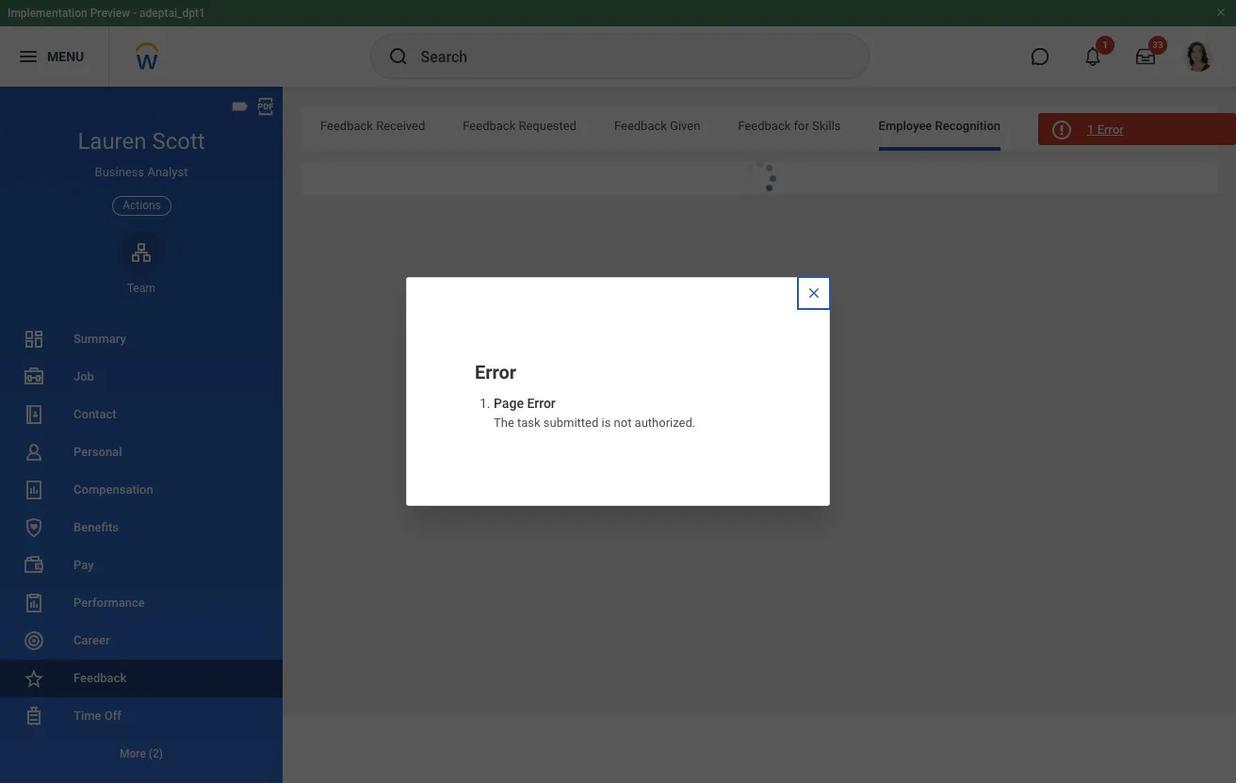 Task type: describe. For each thing, give the bounding box(es) containing it.
compensation link
[[0, 471, 283, 509]]

exclamation image
[[1054, 123, 1068, 138]]

actions
[[123, 198, 161, 212]]

feedback link
[[0, 660, 283, 697]]

-
[[133, 7, 137, 20]]

pay
[[73, 558, 94, 572]]

compensation
[[73, 482, 153, 497]]

summary
[[73, 332, 126, 346]]

feedback inside feedback link
[[73, 671, 127, 685]]

page
[[494, 396, 524, 411]]

personal image
[[23, 441, 45, 464]]

preview
[[90, 7, 130, 20]]

time off image
[[23, 705, 45, 727]]

is
[[602, 416, 611, 430]]

received
[[376, 119, 425, 133]]

employee
[[879, 119, 932, 133]]

job image
[[23, 366, 45, 388]]

list containing summary
[[0, 320, 283, 773]]

adeptai_dpt1
[[140, 7, 205, 20]]

job
[[73, 369, 94, 384]]

implementation preview -   adeptai_dpt1 banner
[[0, 0, 1236, 87]]

implementation
[[8, 7, 87, 20]]

error for page
[[527, 396, 556, 411]]

time off
[[73, 709, 121, 723]]

pay image
[[23, 554, 45, 577]]

summary image
[[23, 328, 45, 351]]

1 error
[[1087, 122, 1124, 137]]

benefits link
[[0, 509, 283, 547]]

time off link
[[0, 697, 283, 735]]

contact image
[[23, 403, 45, 426]]

pay link
[[0, 547, 283, 584]]

view printable version (pdf) image
[[255, 96, 276, 117]]

lauren
[[78, 128, 146, 155]]

career link
[[0, 622, 283, 660]]

career image
[[23, 629, 45, 652]]

authorized.
[[635, 416, 696, 430]]

page error the task submitted is not authorized.
[[494, 396, 696, 430]]

feedback given
[[614, 119, 700, 133]]

page error link
[[494, 396, 556, 413]]

the
[[494, 416, 514, 430]]

feedback received
[[320, 119, 425, 133]]

compensation image
[[23, 479, 45, 501]]

close environment banner image
[[1216, 7, 1227, 18]]

recognition
[[935, 119, 1001, 133]]

personal link
[[0, 433, 283, 471]]

contact
[[73, 407, 116, 421]]

1
[[1087, 122, 1094, 137]]



Task type: locate. For each thing, give the bounding box(es) containing it.
business analyst
[[95, 165, 188, 179]]

error inside page error the task submitted is not authorized.
[[527, 396, 556, 411]]

error dialog
[[406, 277, 830, 506]]

performance link
[[0, 584, 283, 622]]

notifications large image
[[1084, 47, 1102, 66]]

skills
[[812, 119, 841, 133]]

for
[[794, 119, 809, 133]]

close errors and alerts image
[[807, 286, 822, 301]]

feedback left given
[[614, 119, 667, 133]]

performance
[[73, 596, 145, 610]]

profile logan mcneil element
[[1172, 36, 1225, 77]]

error up page at left bottom
[[475, 361, 516, 384]]

performance image
[[23, 592, 45, 614]]

summary link
[[0, 320, 283, 358]]

view team image
[[130, 241, 153, 264]]

error for 1
[[1097, 122, 1124, 137]]

feedback up time off
[[73, 671, 127, 685]]

benefits
[[73, 520, 119, 534]]

team link
[[120, 231, 163, 296]]

feedback for feedback received
[[320, 119, 373, 133]]

tab list containing feedback received
[[302, 106, 1217, 151]]

error up task
[[527, 396, 556, 411]]

tag image
[[230, 96, 251, 117]]

error right 1
[[1097, 122, 1124, 137]]

analyst
[[147, 165, 188, 179]]

2 vertical spatial error
[[527, 396, 556, 411]]

time
[[73, 709, 101, 723]]

implementation preview -   adeptai_dpt1
[[8, 7, 205, 20]]

team lauren scott element
[[120, 281, 163, 296]]

2 horizontal spatial error
[[1097, 122, 1124, 137]]

not
[[614, 416, 632, 430]]

submitted
[[544, 416, 599, 430]]

contact link
[[0, 396, 283, 433]]

search image
[[387, 45, 409, 68]]

1 error button
[[1038, 113, 1236, 145]]

feedback requested
[[463, 119, 577, 133]]

feedback image
[[23, 667, 45, 690]]

feedback
[[320, 119, 373, 133], [463, 119, 516, 133], [614, 119, 667, 133], [738, 119, 791, 133], [73, 671, 127, 685]]

inbox large image
[[1136, 47, 1155, 66]]

benefits image
[[23, 516, 45, 539]]

job link
[[0, 358, 283, 396]]

off
[[104, 709, 121, 723]]

scott
[[152, 128, 205, 155]]

feedback for skills
[[738, 119, 841, 133]]

career
[[73, 633, 110, 647]]

navigation pane region
[[0, 87, 283, 783]]

1 horizontal spatial error
[[527, 396, 556, 411]]

given
[[670, 119, 700, 133]]

feedback left "for"
[[738, 119, 791, 133]]

feedback for feedback for skills
[[738, 119, 791, 133]]

tab list
[[302, 106, 1217, 151]]

feedback for feedback requested
[[463, 119, 516, 133]]

0 horizontal spatial error
[[475, 361, 516, 384]]

1 vertical spatial error
[[475, 361, 516, 384]]

list
[[0, 320, 283, 773]]

feedback left requested on the left top
[[463, 119, 516, 133]]

requested
[[519, 119, 577, 133]]

employee recognition
[[879, 119, 1001, 133]]

error
[[1097, 122, 1124, 137], [475, 361, 516, 384], [527, 396, 556, 411]]

0 vertical spatial error
[[1097, 122, 1124, 137]]

feedback left received at the top of page
[[320, 119, 373, 133]]

lauren scott
[[78, 128, 205, 155]]

actions button
[[112, 196, 171, 216]]

business
[[95, 165, 144, 179]]

error inside button
[[1097, 122, 1124, 137]]

feedback for feedback given
[[614, 119, 667, 133]]

personal
[[73, 445, 122, 459]]

team
[[127, 282, 155, 295]]

task
[[517, 416, 541, 430]]



Task type: vqa. For each thing, say whether or not it's contained in the screenshot.
top the 08/08/2023
no



